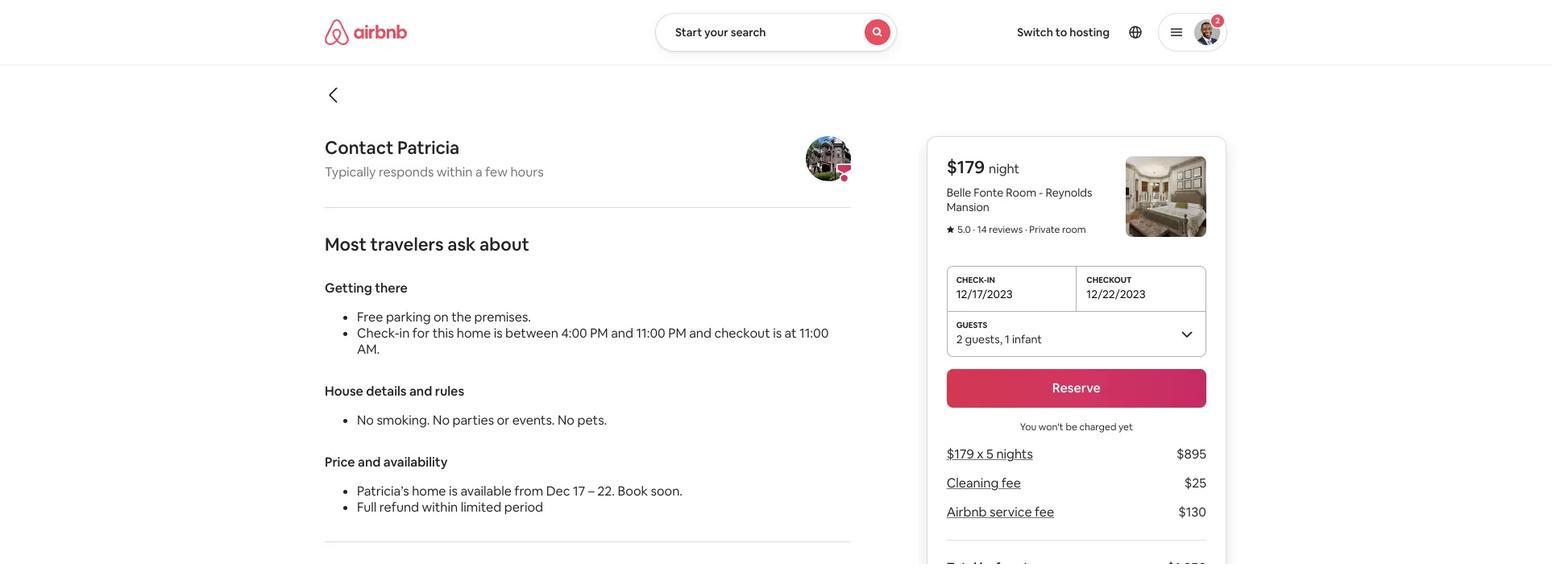 Task type: locate. For each thing, give the bounding box(es) containing it.
0 vertical spatial fee
[[1002, 475, 1021, 492]]

0 horizontal spatial is
[[449, 483, 458, 500]]

available
[[460, 483, 512, 500]]

price
[[325, 454, 355, 471]]

switch to hosting link
[[1008, 15, 1119, 49]]

0 horizontal spatial pm
[[590, 325, 608, 342]]

0 vertical spatial 2
[[1215, 15, 1220, 26]]

fee up service
[[1002, 475, 1021, 492]]

patricia is a superhost. learn more about patricia. image
[[806, 136, 851, 181], [806, 136, 851, 181]]

0 vertical spatial within
[[437, 164, 473, 181]]

room
[[1062, 223, 1086, 236]]

· left the private
[[1025, 223, 1027, 236]]

11:00 right 4:00
[[636, 325, 665, 342]]

2 11:00 from the left
[[799, 325, 829, 342]]

$179 for $179 x 5 nights
[[947, 446, 974, 463]]

3 no from the left
[[558, 412, 575, 429]]

patricia's
[[357, 483, 409, 500]]

2 $179 from the top
[[947, 446, 974, 463]]

home down availability
[[412, 483, 446, 500]]

nights
[[996, 446, 1033, 463]]

this
[[433, 325, 454, 342]]

soon.
[[651, 483, 683, 500]]

·
[[973, 223, 975, 236], [1025, 223, 1027, 236]]

1 horizontal spatial 2
[[1215, 15, 1220, 26]]

reynolds
[[1046, 185, 1092, 200]]

2
[[1215, 15, 1220, 26], [956, 332, 963, 347]]

is left between
[[494, 325, 503, 342]]

1 no from the left
[[357, 412, 374, 429]]

is left at at the bottom of the page
[[773, 325, 782, 342]]

home right this
[[457, 325, 491, 342]]

within
[[437, 164, 473, 181], [422, 499, 458, 516]]

reviews
[[989, 223, 1023, 236]]

travelers
[[370, 233, 444, 255]]

1 $179 from the top
[[947, 156, 985, 178]]

availability
[[383, 454, 448, 471]]

pm right 4:00
[[590, 325, 608, 342]]

,
[[1000, 332, 1003, 347]]

1 vertical spatial fee
[[1035, 504, 1054, 521]]

11:00 right at at the bottom of the page
[[799, 325, 829, 342]]

2 inside "2" dropdown button
[[1215, 15, 1220, 26]]

responds
[[379, 164, 434, 181]]

1 vertical spatial 2
[[956, 332, 963, 347]]

$179 inside $179 night belle fonte room - reynolds mansion
[[947, 156, 985, 178]]

premises.
[[474, 309, 531, 326]]

no down the details in the left of the page
[[357, 412, 374, 429]]

1 horizontal spatial pm
[[668, 325, 686, 342]]

is
[[494, 325, 503, 342], [773, 325, 782, 342], [449, 483, 458, 500]]

1 vertical spatial within
[[422, 499, 458, 516]]

guests
[[965, 332, 1000, 347]]

or
[[497, 412, 509, 429]]

2 button
[[1158, 13, 1227, 52]]

cleaning fee
[[947, 475, 1021, 492]]

$895
[[1177, 446, 1206, 463]]

cleaning fee button
[[947, 475, 1021, 492]]

airbnb service fee button
[[947, 504, 1054, 521]]

your
[[704, 25, 728, 39]]

pm left checkout
[[668, 325, 686, 342]]

reserve
[[1052, 380, 1101, 397]]

no left pets.
[[558, 412, 575, 429]]

fonte
[[974, 185, 1004, 200]]

am.
[[357, 341, 380, 358]]

no
[[357, 412, 374, 429], [433, 412, 450, 429], [558, 412, 575, 429]]

1 horizontal spatial no
[[433, 412, 450, 429]]

to
[[1056, 25, 1067, 39]]

rules
[[435, 383, 464, 400]]

$130
[[1178, 504, 1206, 521]]

$179 up belle
[[947, 156, 985, 178]]

0 horizontal spatial 2
[[956, 332, 963, 347]]

no down rules
[[433, 412, 450, 429]]

within right the refund
[[422, 499, 458, 516]]

0 vertical spatial $179
[[947, 156, 985, 178]]

getting
[[325, 280, 372, 297]]

x
[[977, 446, 984, 463]]

4:00
[[561, 325, 587, 342]]

price and availability
[[325, 454, 448, 471]]

is inside patricia's home is available from dec 17 – 22. book soon. full refund within limited period
[[449, 483, 458, 500]]

$179 left x
[[947, 446, 974, 463]]

2 horizontal spatial no
[[558, 412, 575, 429]]

parking
[[386, 309, 431, 326]]

hours
[[510, 164, 544, 181]]

for
[[412, 325, 430, 342]]

period
[[504, 499, 543, 516]]

1 vertical spatial home
[[412, 483, 446, 500]]

no smoking. no parties or events. no pets.
[[357, 412, 607, 429]]

within left a
[[437, 164, 473, 181]]

typically
[[325, 164, 376, 181]]

at
[[785, 325, 797, 342]]

airbnb
[[947, 504, 987, 521]]

house
[[325, 383, 363, 400]]

a
[[475, 164, 482, 181]]

in
[[399, 325, 410, 342]]

11:00
[[636, 325, 665, 342], [799, 325, 829, 342]]

and
[[611, 325, 633, 342], [689, 325, 712, 342], [409, 383, 432, 400], [358, 454, 381, 471]]

fee right service
[[1035, 504, 1054, 521]]

2 horizontal spatial is
[[773, 325, 782, 342]]

home
[[457, 325, 491, 342], [412, 483, 446, 500]]

be
[[1066, 421, 1077, 434]]

$179 x 5 nights button
[[947, 446, 1033, 463]]

most travelers ask about
[[325, 233, 529, 255]]

0 horizontal spatial 11:00
[[636, 325, 665, 342]]

1 horizontal spatial ·
[[1025, 223, 1027, 236]]

fee
[[1002, 475, 1021, 492], [1035, 504, 1054, 521]]

within inside contact patricia typically responds within a few hours
[[437, 164, 473, 181]]

on
[[434, 309, 449, 326]]

5.0
[[958, 223, 971, 236]]

1 horizontal spatial home
[[457, 325, 491, 342]]

checkout
[[714, 325, 770, 342]]

0 horizontal spatial no
[[357, 412, 374, 429]]

2 no from the left
[[433, 412, 450, 429]]

won't
[[1039, 421, 1064, 434]]

14
[[977, 223, 987, 236]]

· left 14
[[973, 223, 975, 236]]

patricia
[[397, 136, 460, 159]]

contact
[[325, 136, 394, 159]]

2 pm from the left
[[668, 325, 686, 342]]

and left checkout
[[689, 325, 712, 342]]

parties
[[453, 412, 494, 429]]

switch to hosting
[[1017, 25, 1110, 39]]

0 horizontal spatial ·
[[973, 223, 975, 236]]

belle
[[947, 185, 971, 200]]

and left rules
[[409, 383, 432, 400]]

0 horizontal spatial home
[[412, 483, 446, 500]]

is left limited
[[449, 483, 458, 500]]

1 vertical spatial $179
[[947, 446, 974, 463]]

$179
[[947, 156, 985, 178], [947, 446, 974, 463]]

0 vertical spatial home
[[457, 325, 491, 342]]

1 horizontal spatial 11:00
[[799, 325, 829, 342]]



Task type: vqa. For each thing, say whether or not it's contained in the screenshot.
"Google map
Showing 30 stays." region at the right
no



Task type: describe. For each thing, give the bounding box(es) containing it.
service
[[990, 504, 1032, 521]]

1 horizontal spatial fee
[[1035, 504, 1054, 521]]

start your search
[[675, 25, 766, 39]]

between
[[505, 325, 558, 342]]

and right price
[[358, 454, 381, 471]]

start
[[675, 25, 702, 39]]

patricia's home is available from dec 17 – 22. book soon. full refund within limited period
[[357, 483, 683, 516]]

private
[[1029, 223, 1060, 236]]

smoking.
[[377, 412, 430, 429]]

charged
[[1079, 421, 1116, 434]]

switch
[[1017, 25, 1053, 39]]

pets.
[[577, 412, 607, 429]]

Start your search search field
[[655, 13, 897, 52]]

ask
[[447, 233, 476, 255]]

2 guests , 1 infant
[[956, 332, 1042, 347]]

17
[[573, 483, 585, 500]]

-
[[1039, 185, 1043, 200]]

1 horizontal spatial is
[[494, 325, 503, 342]]

there
[[375, 280, 408, 297]]

details
[[366, 383, 407, 400]]

house details and rules
[[325, 383, 464, 400]]

events.
[[512, 412, 555, 429]]

getting there
[[325, 280, 408, 297]]

home inside patricia's home is available from dec 17 – 22. book soon. full refund within limited period
[[412, 483, 446, 500]]

reserve button
[[947, 369, 1206, 408]]

from
[[514, 483, 543, 500]]

infant
[[1012, 332, 1042, 347]]

contact patricia typically responds within a few hours
[[325, 136, 544, 181]]

$179 x 5 nights
[[947, 446, 1033, 463]]

and right 4:00
[[611, 325, 633, 342]]

cleaning
[[947, 475, 999, 492]]

most
[[325, 233, 367, 255]]

1
[[1005, 332, 1010, 347]]

12/17/2023
[[956, 287, 1013, 301]]

full
[[357, 499, 377, 516]]

room
[[1006, 185, 1036, 200]]

$179 night belle fonte room - reynolds mansion
[[947, 156, 1092, 214]]

airbnb service fee
[[947, 504, 1054, 521]]

free
[[357, 309, 383, 326]]

within inside patricia's home is available from dec 17 – 22. book soon. full refund within limited period
[[422, 499, 458, 516]]

you won't be charged yet
[[1020, 421, 1133, 434]]

$179 for $179 night belle fonte room - reynolds mansion
[[947, 156, 985, 178]]

the
[[452, 309, 472, 326]]

refund
[[379, 499, 419, 516]]

$25
[[1184, 475, 1206, 492]]

hosting
[[1070, 25, 1110, 39]]

1 11:00 from the left
[[636, 325, 665, 342]]

󰀄 5.0 · 14 reviews · private room
[[947, 223, 1086, 236]]

free parking on the premises. check-in for this home is between 4:00 pm and 11:00 pm and checkout is at 11:00 am.
[[357, 309, 829, 358]]

󰀄
[[947, 223, 954, 235]]

yet
[[1119, 421, 1133, 434]]

–
[[588, 483, 595, 500]]

1 · from the left
[[973, 223, 975, 236]]

0 horizontal spatial fee
[[1002, 475, 1021, 492]]

you
[[1020, 421, 1037, 434]]

search
[[731, 25, 766, 39]]

limited
[[461, 499, 501, 516]]

mansion
[[947, 200, 990, 214]]

1 pm from the left
[[590, 325, 608, 342]]

2 for 2
[[1215, 15, 1220, 26]]

few
[[485, 164, 508, 181]]

dec
[[546, 483, 570, 500]]

2 for 2 guests , 1 infant
[[956, 332, 963, 347]]

5
[[987, 446, 994, 463]]

night
[[989, 160, 1019, 177]]

12/22/2023
[[1087, 287, 1146, 301]]

home inside the free parking on the premises. check-in for this home is between 4:00 pm and 11:00 pm and checkout is at 11:00 am.
[[457, 325, 491, 342]]

book
[[618, 483, 648, 500]]

2 · from the left
[[1025, 223, 1027, 236]]

about
[[479, 233, 529, 255]]

profile element
[[916, 0, 1227, 64]]



